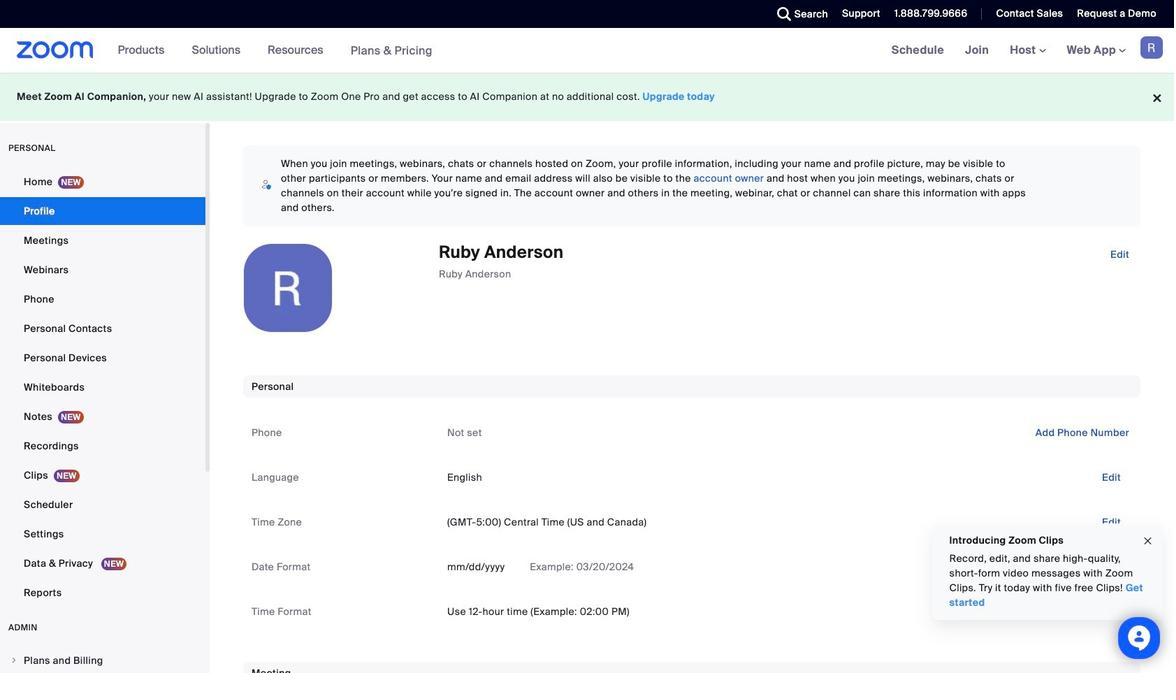 Task type: vqa. For each thing, say whether or not it's contained in the screenshot.
Show options icon
no



Task type: locate. For each thing, give the bounding box(es) containing it.
menu item
[[0, 647, 205, 673]]

close image
[[1143, 533, 1154, 549]]

personal menu menu
[[0, 168, 205, 608]]

meetings navigation
[[881, 28, 1174, 73]]

zoom logo image
[[17, 41, 93, 59]]

banner
[[0, 28, 1174, 73]]

product information navigation
[[107, 28, 443, 73]]

edit user photo image
[[277, 282, 299, 294]]

footer
[[0, 73, 1174, 121]]



Task type: describe. For each thing, give the bounding box(es) containing it.
right image
[[10, 656, 18, 665]]

profile picture image
[[1141, 36, 1163, 59]]

user photo image
[[244, 244, 332, 332]]



